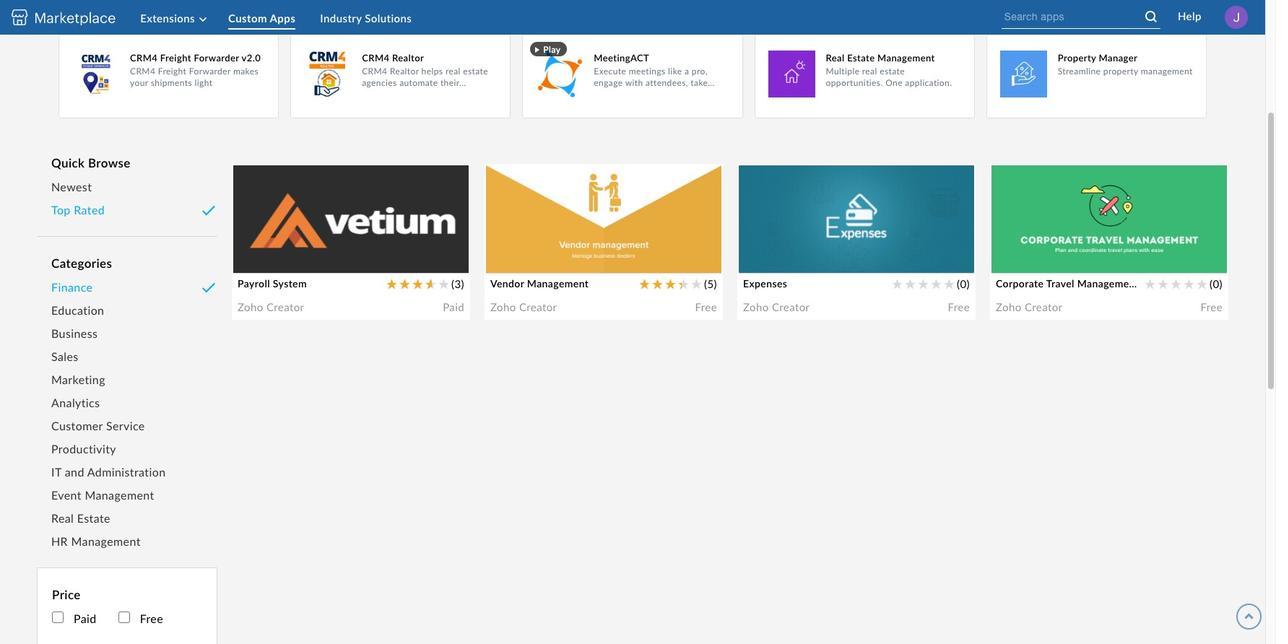 Task type: vqa. For each thing, say whether or not it's contained in the screenshot.
Management within Vendor Management Zoho Creator
yes



Task type: locate. For each thing, give the bounding box(es) containing it.
marketing
[[51, 373, 105, 387]]

★ ★ ★ for vendor management
[[640, 277, 677, 290]]

1 vertical spatial freight
[[158, 66, 187, 77]]

0 horizontal spatial manage
[[496, 244, 536, 257]]

1 vertical spatial your
[[792, 244, 814, 257]]

management
[[1141, 66, 1194, 77]]

expenses,
[[817, 244, 866, 257]]

1 manage from the left
[[496, 244, 536, 257]]

with left ease
[[1166, 244, 1188, 257]]

property manager streamline property management
[[1058, 52, 1194, 77]]

corporate up "★ ★ ★ ★ (0)"
[[1002, 178, 1069, 195]]

custom apps link
[[228, 9, 317, 29]]

0 horizontal spatial ★ ★ ★
[[244, 221, 281, 234]]

payroll
[[244, 178, 288, 195], [244, 244, 278, 257], [238, 277, 270, 290]]

creator down theirs.
[[772, 301, 810, 314]]

1 horizontal spatial manage
[[749, 244, 789, 257]]

★ link
[[257, 219, 268, 234], [270, 219, 281, 234], [296, 219, 307, 234], [496, 219, 508, 234], [749, 219, 760, 234], [762, 219, 773, 234], [775, 219, 786, 234], [788, 219, 799, 234], [801, 219, 812, 234], [387, 272, 398, 290], [400, 272, 411, 290], [413, 272, 424, 290], [439, 272, 450, 290], [640, 272, 651, 290], [653, 272, 664, 290], [666, 272, 677, 290], [679, 272, 690, 297], [692, 272, 703, 290], [892, 272, 904, 290], [905, 272, 917, 290], [918, 272, 930, 290], [931, 272, 943, 290], [944, 272, 956, 290], [1145, 272, 1156, 290], [1158, 272, 1170, 290], [1171, 272, 1183, 290], [1184, 272, 1196, 290], [1197, 272, 1209, 290]]

real estate management multiple real estate opportunities. one application.
[[826, 52, 953, 88]]

travel
[[1073, 178, 1112, 195], [1047, 277, 1075, 290]]

1 horizontal spatial ★ ★ ★
[[387, 277, 424, 290]]

travel down coordinate
[[1047, 277, 1075, 290]]

0 vertical spatial (3)
[[309, 221, 322, 234]]

forwarder
[[194, 52, 239, 64], [189, 66, 231, 77]]

1 horizontal spatial business
[[539, 244, 582, 257]]

0 horizontal spatial ★ (5)
[[548, 221, 574, 234]]

zoho down the manage at the top right of page
[[744, 301, 769, 314]]

0 horizontal spatial estate
[[463, 66, 488, 77]]

management down it and administration link
[[85, 488, 154, 502]]

business link
[[51, 322, 203, 345]]

1 vertical spatial estate
[[77, 512, 111, 525]]

management down the plan and coordinate travel plans with ease
[[1078, 277, 1140, 290]]

manage for manage business dealers.
[[496, 244, 536, 257]]

quick browse
[[51, 155, 131, 171]]

customer
[[51, 419, 103, 433]]

payroll down payroll for every business
[[238, 277, 270, 290]]

zoho creator
[[238, 301, 305, 314], [491, 301, 557, 314], [744, 301, 810, 314], [996, 301, 1063, 314]]

real for real estate management multiple real estate opportunities. one application.
[[826, 52, 845, 64]]

0 horizontal spatial and
[[65, 465, 84, 479]]

hr management
[[51, 535, 141, 548]]

0 horizontal spatial (5)
[[561, 221, 574, 234]]

for
[[281, 244, 295, 257]]

it
[[51, 465, 62, 479]]

your up theirs.
[[792, 244, 814, 257]]

2 horizontal spatial and
[[1027, 244, 1045, 257]]

management up one
[[878, 52, 936, 64]]

2 business from the left
[[539, 244, 582, 257]]

paid
[[437, 299, 459, 312], [443, 301, 465, 314], [74, 612, 97, 626]]

finance link
[[51, 276, 203, 299]]

corporate inside 'corporate travel management ★ ★ ★ ★ ★ (0)'
[[996, 277, 1044, 290]]

manage
[[496, 244, 536, 257], [749, 244, 789, 257]]

manage up vendor management in the left top of the page
[[496, 244, 536, 257]]

0 vertical spatial your
[[130, 77, 148, 88]]

and right it
[[65, 465, 84, 479]]

creator down coordinate
[[1025, 301, 1063, 314]]

1 horizontal spatial ★ (5)
[[692, 277, 718, 290]]

creator inside expenses zoho creator
[[778, 199, 816, 212]]

creator up theirs.
[[778, 199, 816, 212]]

event management link
[[51, 484, 203, 507]]

creator inside payroll system zoho creator
[[272, 199, 311, 212]]

1 vertical spatial realtor
[[390, 66, 419, 77]]

system up every
[[292, 178, 340, 195]]

2 vertical spatial and
[[65, 465, 84, 479]]

event management
[[51, 488, 154, 502]]

creator
[[272, 199, 311, 212], [525, 199, 564, 212], [778, 199, 816, 212], [267, 301, 305, 314], [519, 301, 557, 314], [772, 301, 810, 314], [1025, 301, 1063, 314]]

expenses inside expenses zoho creator
[[749, 178, 811, 195]]

2 manage from the left
[[749, 244, 789, 257]]

management up 'plans'
[[1116, 178, 1202, 195]]

0 vertical spatial freight
[[160, 52, 191, 64]]

meetingact execute meetings like a pro, engage with attendees, take notes, make decisions, and allocate tasks
[[594, 52, 708, 111]]

corporate down plan
[[996, 277, 1044, 290]]

your
[[130, 77, 148, 88], [792, 244, 814, 257]]

1 horizontal spatial (5)
[[705, 277, 718, 290]]

multiple
[[826, 66, 860, 77]]

1 vertical spatial (5)
[[705, 277, 718, 290]]

1 vertical spatial vendor
[[491, 277, 525, 290]]

zoho creator down plan
[[996, 301, 1063, 314]]

1 vertical spatial system
[[273, 277, 307, 290]]

real estate
[[51, 512, 111, 525]]

2 real from the left
[[863, 66, 878, 77]]

4 zoho creator from the left
[[996, 301, 1063, 314]]

(3)
[[309, 221, 322, 234], [452, 277, 465, 290]]

management up dealers. at the top of page
[[548, 178, 634, 195]]

2 horizontal spatial ★ ★ ★
[[640, 277, 677, 290]]

meetingact
[[594, 52, 650, 64]]

0 vertical spatial with
[[626, 77, 644, 88]]

manage inside manage your expenses, let employees manage theirs. free
[[749, 244, 789, 257]]

1 horizontal spatial and
[[688, 89, 703, 100]]

payroll for payroll for every business
[[244, 244, 278, 257]]

creator up for
[[272, 199, 311, 212]]

and right plan
[[1027, 244, 1045, 257]]

0 vertical spatial vendor
[[496, 178, 544, 195]]

payroll inside payroll system zoho creator
[[244, 178, 288, 195]]

zoho down plan
[[996, 301, 1022, 314]]

and for plan and coordinate travel plans with ease
[[1027, 244, 1045, 257]]

1 vertical spatial (3)
[[452, 277, 465, 290]]

v2.0
[[242, 52, 261, 64]]

0 vertical spatial expenses
[[749, 178, 811, 195]]

productivity link
[[51, 438, 203, 461]]

0 vertical spatial real
[[826, 52, 845, 64]]

your left shipments
[[130, 77, 148, 88]]

zoho up payroll for every business
[[244, 199, 269, 212]]

payroll up for
[[244, 178, 288, 195]]

marketing link
[[51, 369, 203, 392]]

0 horizontal spatial ★ (3)
[[296, 221, 322, 234]]

corporate
[[1002, 178, 1069, 195], [996, 277, 1044, 290]]

business right every
[[329, 244, 372, 257]]

real up the multiple
[[826, 52, 845, 64]]

education
[[51, 303, 104, 317]]

0 vertical spatial ★ (5)
[[548, 221, 574, 234]]

meetings
[[629, 66, 666, 77]]

it and administration link
[[51, 461, 203, 484]]

zoho creator down the manage at the top right of page
[[744, 301, 810, 314]]

0 horizontal spatial (3)
[[309, 221, 322, 234]]

1 vertical spatial ★ (3)
[[439, 277, 465, 290]]

3 zoho creator from the left
[[744, 301, 810, 314]]

2 zoho creator from the left
[[491, 301, 557, 314]]

0 horizontal spatial real
[[51, 512, 74, 525]]

estate up one
[[880, 66, 905, 77]]

analytics link
[[51, 392, 203, 415]]

2 vertical spatial payroll
[[238, 277, 270, 290]]

free inside manage your expenses, let employees manage theirs. free
[[942, 299, 965, 312]]

system inside payroll system zoho creator
[[292, 178, 340, 195]]

real up hr
[[51, 512, 74, 525]]

industry
[[320, 12, 362, 25]]

newest link
[[51, 176, 203, 199]]

1 horizontal spatial real
[[826, 52, 845, 64]]

1 business from the left
[[329, 244, 372, 257]]

pro,
[[692, 66, 708, 77]]

extensions
[[140, 12, 195, 25]]

property
[[1104, 66, 1139, 77]]

1 vertical spatial with
[[1166, 244, 1188, 257]]

real inside "real estate management multiple real estate opportunities. one application."
[[826, 52, 845, 64]]

system
[[292, 178, 340, 195], [273, 277, 307, 290]]

1 horizontal spatial ★ ★ ★ ★ ★ (0)
[[892, 277, 970, 290]]

with up make
[[626, 77, 644, 88]]

0 vertical spatial and
[[688, 89, 703, 100]]

real up opportunities.
[[863, 66, 878, 77]]

★ ★ ★ ★ (0)
[[1015, 221, 1080, 234]]

0 vertical spatial payroll
[[244, 178, 288, 195]]

light
[[195, 77, 213, 88]]

vendor inside vendor management zoho creator
[[496, 178, 544, 195]]

expenses for expenses zoho creator
[[749, 178, 811, 195]]

event
[[51, 488, 82, 502]]

manage up the manage at the top right of page
[[749, 244, 789, 257]]

1 vertical spatial ★ ★ ★ ★ ★ (0)
[[892, 277, 970, 290]]

★ ★ ★ ★ ★ (0) down expenses zoho creator
[[749, 221, 827, 234]]

estate
[[848, 52, 875, 64], [77, 512, 111, 525]]

1 horizontal spatial ★ (3)
[[439, 277, 465, 290]]

creator down vendor management in the left top of the page
[[519, 301, 557, 314]]

★ ★ ★ ★ ★ (0) down employees
[[892, 277, 970, 290]]

real
[[826, 52, 845, 64], [51, 512, 74, 525]]

estate right helps
[[463, 66, 488, 77]]

1 horizontal spatial estate
[[880, 66, 905, 77]]

employees
[[886, 244, 939, 257]]

zoho creator down vendor management in the left top of the page
[[491, 301, 557, 314]]

crm4 realtor crm4 realtor helps real estate agencies automate their processes
[[362, 52, 488, 100]]

1 zoho creator from the left
[[238, 301, 305, 314]]

1 vertical spatial real
[[51, 512, 74, 525]]

vendor management zoho creator
[[496, 178, 634, 212]]

0 horizontal spatial estate
[[77, 512, 111, 525]]

allocate
[[594, 100, 626, 111]]

zoho inside expenses zoho creator
[[749, 199, 775, 212]]

0 vertical spatial corporate
[[1002, 178, 1069, 195]]

zoho inside payroll system zoho creator
[[244, 199, 269, 212]]

management down the real estate link
[[71, 535, 141, 548]]

1 vertical spatial expenses
[[744, 277, 788, 290]]

real up their at the top of page
[[446, 66, 461, 77]]

0 horizontal spatial business
[[329, 244, 372, 257]]

estate inside "real estate management multiple real estate opportunities. one application."
[[880, 66, 905, 77]]

estate inside "real estate management multiple real estate opportunities. one application."
[[848, 52, 875, 64]]

industry solutions link
[[320, 9, 434, 29]]

★ (3)
[[296, 221, 322, 234], [439, 277, 465, 290]]

1 vertical spatial corporate
[[996, 277, 1044, 290]]

system down for
[[273, 277, 307, 290]]

real estate link
[[51, 507, 203, 530]]

payroll left for
[[244, 244, 278, 257]]

1 estate from the left
[[463, 66, 488, 77]]

plans
[[1137, 244, 1163, 257]]

vendor for vendor management
[[491, 277, 525, 290]]

0 vertical spatial ★ ★ ★ ★ ★ (0)
[[749, 221, 827, 234]]

1 vertical spatial and
[[1027, 244, 1045, 257]]

estate inside crm4 realtor crm4 realtor helps real estate agencies automate their processes
[[463, 66, 488, 77]]

zoho up manage business dealers.
[[496, 199, 522, 212]]

★ (5)
[[548, 221, 574, 234], [692, 277, 718, 290]]

opportunities.
[[826, 77, 884, 88]]

top
[[51, 203, 71, 217]]

expenses for expenses
[[744, 277, 788, 290]]

0 vertical spatial estate
[[848, 52, 875, 64]]

business up vendor management in the left top of the page
[[539, 244, 582, 257]]

0 vertical spatial system
[[292, 178, 340, 195]]

vendor
[[496, 178, 544, 195], [491, 277, 525, 290]]

estate up hr management
[[77, 512, 111, 525]]

education link
[[51, 299, 203, 322]]

2 estate from the left
[[880, 66, 905, 77]]

estate up the multiple
[[848, 52, 875, 64]]

management inside hr management link
[[71, 535, 141, 548]]

1 horizontal spatial your
[[792, 244, 814, 257]]

1 horizontal spatial estate
[[848, 52, 875, 64]]

1 vertical spatial travel
[[1047, 277, 1075, 290]]

creator down payroll system
[[267, 301, 305, 314]]

estate for real estate management multiple real estate opportunities. one application.
[[848, 52, 875, 64]]

like
[[668, 66, 683, 77]]

travel up "★ ★ ★ ★ (0)"
[[1073, 178, 1112, 195]]

property
[[1058, 52, 1097, 64]]

shipments
[[151, 77, 192, 88]]

creator up manage business dealers.
[[525, 199, 564, 212]]

travel inside 'corporate travel management ★ ★ ★ ★ ★ (0)'
[[1047, 277, 1075, 290]]

zoho up the manage at the top right of page
[[749, 199, 775, 212]]

1 real from the left
[[446, 66, 461, 77]]

1 vertical spatial payroll
[[244, 244, 278, 257]]

0 horizontal spatial your
[[130, 77, 148, 88]]

their
[[441, 77, 460, 88]]

zoho creator down payroll system
[[238, 301, 305, 314]]

zoho creator for zoho
[[744, 301, 810, 314]]

0 vertical spatial (5)
[[561, 221, 574, 234]]

and down take
[[688, 89, 703, 100]]

0 horizontal spatial with
[[626, 77, 644, 88]]

1 horizontal spatial real
[[863, 66, 878, 77]]

0 vertical spatial travel
[[1073, 178, 1112, 195]]

management inside vendor management zoho creator
[[548, 178, 634, 195]]

your inside the "crm4 freight forwarder v2.0 crm4 freight forwarder makes your shipments light"
[[130, 77, 148, 88]]

0 horizontal spatial real
[[446, 66, 461, 77]]



Task type: describe. For each thing, give the bounding box(es) containing it.
service
[[106, 419, 145, 433]]

0 vertical spatial ★ (3)
[[296, 221, 322, 234]]

streamline
[[1058, 66, 1101, 77]]

let
[[870, 244, 883, 257]]

execute
[[594, 66, 627, 77]]

automate
[[400, 77, 438, 88]]

with inside the meetingact execute meetings like a pro, engage with attendees, take notes, make decisions, and allocate tasks
[[626, 77, 644, 88]]

0 horizontal spatial ★ ★ ★ ★ ★ (0)
[[749, 221, 827, 234]]

vendor management
[[491, 277, 589, 290]]

ease
[[1191, 244, 1214, 257]]

plan and coordinate travel plans with ease
[[1002, 244, 1214, 257]]

estate for real estate
[[77, 512, 111, 525]]

quick
[[51, 155, 85, 171]]

sales
[[51, 350, 79, 363]]

management inside 'corporate travel management ★ ★ ★ ★ ★ (0)'
[[1078, 277, 1140, 290]]

1 horizontal spatial with
[[1166, 244, 1188, 257]]

tasks
[[628, 100, 649, 111]]

custom
[[228, 12, 267, 25]]

productivity
[[51, 442, 116, 456]]

manage
[[749, 261, 788, 274]]

corporate for corporate travel management ★ ★ ★ ★ ★ (0)
[[996, 277, 1044, 290]]

1 vertical spatial forwarder
[[189, 66, 231, 77]]

your inside manage your expenses, let employees manage theirs. free
[[792, 244, 814, 257]]

top rated
[[51, 203, 105, 217]]

Search apps search field
[[1002, 6, 1144, 27]]

travel for corporate travel management ★ ★ ★ ★ ★ (0)
[[1047, 277, 1075, 290]]

system for payroll system
[[273, 277, 307, 290]]

vendor for vendor management zoho creator
[[496, 178, 544, 195]]

sales link
[[51, 345, 203, 369]]

processes
[[362, 89, 402, 100]]

apps
[[270, 12, 296, 25]]

rated
[[74, 203, 105, 217]]

manage business dealers.
[[496, 244, 624, 257]]

customer service link
[[51, 415, 203, 438]]

1 horizontal spatial (3)
[[452, 277, 465, 290]]

theirs.
[[791, 261, 823, 274]]

payroll for payroll system zoho creator
[[244, 178, 288, 195]]

zoho creator for management
[[491, 301, 557, 314]]

top rated link
[[51, 199, 203, 222]]

creator inside vendor management zoho creator
[[525, 199, 564, 212]]

payroll for every business
[[244, 244, 372, 257]]

travel for corporate travel management
[[1073, 178, 1112, 195]]

corporate travel management
[[1002, 178, 1202, 195]]

decisions,
[[645, 89, 685, 100]]

expenses zoho creator
[[749, 178, 816, 212]]

management down manage business dealers.
[[527, 277, 589, 290]]

makes
[[233, 66, 259, 77]]

zoho down payroll system
[[238, 301, 263, 314]]

price
[[52, 587, 81, 603]]

and for it and administration
[[65, 465, 84, 479]]

payroll for payroll system
[[238, 277, 270, 290]]

finance
[[51, 280, 93, 294]]

take
[[691, 77, 708, 88]]

plan
[[1002, 244, 1024, 257]]

notes,
[[594, 89, 619, 100]]

travel
[[1105, 244, 1134, 257]]

manage your expenses, let employees manage theirs. free
[[749, 244, 965, 312]]

0 vertical spatial realtor
[[392, 52, 424, 64]]

1 vertical spatial ★ (5)
[[692, 277, 718, 290]]

browse
[[88, 155, 131, 171]]

a
[[685, 66, 690, 77]]

white image
[[1143, 9, 1161, 27]]

one
[[886, 77, 903, 88]]

pick
[[109, 5, 135, 21]]

agencies
[[362, 77, 397, 88]]

extensions link
[[140, 12, 207, 26]]

industry solutions
[[320, 12, 412, 25]]

manager
[[1099, 52, 1138, 64]]

crm4 freight forwarder v2.0 crm4 freight forwarder makes your shipments light
[[130, 52, 261, 88]]

real inside crm4 realtor crm4 realtor helps real estate agencies automate their processes
[[446, 66, 461, 77]]

zoho creator for system
[[238, 301, 305, 314]]

play
[[544, 44, 561, 55]]

payroll system
[[238, 277, 307, 290]]

editor's
[[59, 5, 105, 21]]

dealers.
[[585, 244, 624, 257]]

engage
[[594, 77, 623, 88]]

make
[[622, 89, 643, 100]]

payroll system zoho creator
[[244, 178, 340, 212]]

application.
[[906, 77, 953, 88]]

manage for manage your expenses, let employees manage theirs. free
[[749, 244, 789, 257]]

management inside "real estate management multiple real estate opportunities. one application."
[[878, 52, 936, 64]]

real inside "real estate management multiple real estate opportunities. one application."
[[863, 66, 878, 77]]

zoho inside vendor management zoho creator
[[496, 199, 522, 212]]

customer service
[[51, 419, 145, 433]]

hr management link
[[51, 530, 203, 554]]

system for payroll system zoho creator
[[292, 178, 340, 195]]

corporate for corporate travel management
[[1002, 178, 1069, 195]]

hr
[[51, 535, 68, 548]]

business
[[51, 327, 98, 340]]

real for real estate
[[51, 512, 74, 525]]

management inside event management link
[[85, 488, 154, 502]]

categories
[[51, 256, 112, 271]]

attendees,
[[646, 77, 689, 88]]

newest
[[51, 180, 92, 194]]

help link
[[1175, 6, 1206, 26]]

★ ★ ★ for payroll system
[[387, 277, 424, 290]]

and inside the meetingact execute meetings like a pro, engage with attendees, take notes, make decisions, and allocate tasks
[[688, 89, 703, 100]]

custom apps
[[228, 12, 296, 25]]

every
[[298, 244, 326, 257]]

coordinate
[[1048, 244, 1102, 257]]

helps
[[422, 66, 443, 77]]

0 vertical spatial forwarder
[[194, 52, 239, 64]]

editor's pick
[[59, 5, 135, 21]]

zoho down vendor management in the left top of the page
[[491, 301, 516, 314]]

it and administration
[[51, 465, 166, 479]]

help
[[1178, 9, 1202, 22]]



